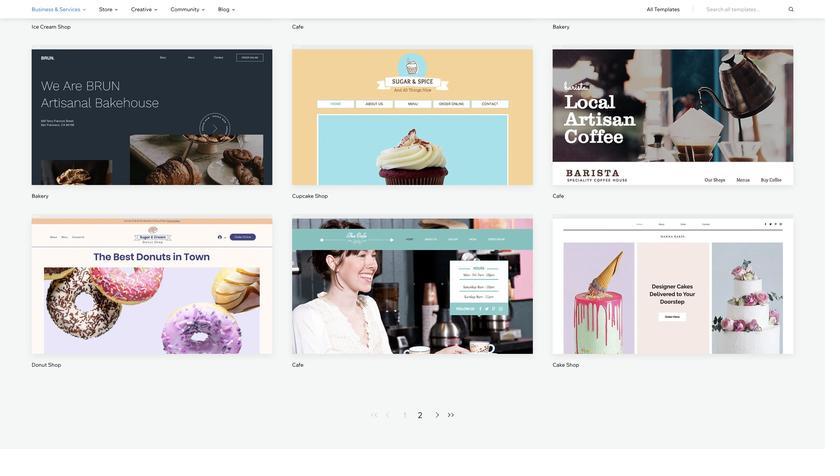 Task type: locate. For each thing, give the bounding box(es) containing it.
cafe
[[292, 24, 304, 30], [553, 193, 564, 199], [292, 362, 304, 368]]

edit for donut shop group
[[147, 273, 157, 280]]

view inside cupcake shop group
[[407, 127, 419, 133]]

view inside donut shop group
[[146, 296, 158, 302]]

templates
[[655, 6, 680, 13]]

1 vertical spatial bakery
[[32, 193, 49, 199]]

cafe & bakery website templates - cafe image for edit button corresponding to the left cafe group
[[292, 219, 533, 354]]

edit button
[[136, 100, 168, 115], [397, 100, 428, 115], [658, 100, 689, 115], [136, 269, 168, 284], [397, 269, 428, 284]]

shop right cupcake at the left top
[[315, 193, 328, 199]]

1 vertical spatial cafe & bakery website templates - bakery image
[[32, 50, 273, 185]]

view for cupcake shop group
[[407, 127, 419, 133]]

edit button for bakery group containing edit
[[136, 100, 168, 115]]

2 vertical spatial cafe
[[292, 362, 304, 368]]

cafe & bakery website templates - cake shop image
[[553, 219, 794, 354]]

cafe & bakery website templates - bakery image
[[553, 0, 794, 16], [32, 50, 273, 185]]

1 vertical spatial bakery group
[[32, 45, 273, 200]]

view
[[146, 127, 158, 133], [407, 127, 419, 133], [667, 127, 679, 133], [146, 296, 158, 302], [407, 296, 419, 302], [667, 296, 679, 302]]

0 vertical spatial bakery group
[[553, 0, 794, 30]]

donut shop group
[[32, 214, 273, 369]]

0 horizontal spatial cafe & bakery website templates - cafe image
[[292, 219, 533, 354]]

edit for the top cafe group
[[668, 104, 678, 111]]

donut shop
[[32, 362, 61, 368]]

all templates link
[[647, 0, 680, 18]]

shop right the donut
[[48, 362, 61, 368]]

cafe & bakery website templates - cafe image
[[553, 50, 794, 185], [292, 219, 533, 354]]

business & services
[[32, 6, 80, 13]]

edit inside cupcake shop group
[[408, 104, 418, 111]]

bakery group containing bakery
[[553, 0, 794, 30]]

categories. use the left and right arrow keys to navigate the menu element
[[0, 0, 825, 18]]

shop inside group
[[315, 193, 328, 199]]

1 horizontal spatial cafe & bakery website templates - bakery image
[[553, 0, 794, 16]]

1 vertical spatial cafe & bakery website templates - cafe image
[[292, 219, 533, 354]]

view button inside donut shop group
[[136, 291, 168, 307]]

edit button for the top cafe group
[[658, 100, 689, 115]]

1 horizontal spatial bakery
[[553, 24, 570, 30]]

1 vertical spatial cafe
[[553, 193, 564, 199]]

view button inside cupcake shop group
[[397, 122, 428, 138]]

1 horizontal spatial cafe & bakery website templates - cafe image
[[553, 50, 794, 185]]

view button inside bakery group
[[136, 122, 168, 138]]

cupcake shop group
[[292, 45, 533, 200]]

last page image
[[447, 413, 455, 418]]

view button for edit button within bakery group
[[136, 122, 168, 138]]

cake
[[553, 362, 565, 368]]

donut
[[32, 362, 47, 368]]

0 vertical spatial bakery
[[553, 24, 570, 30]]

view button
[[136, 122, 168, 138], [397, 122, 428, 138], [658, 122, 689, 138], [136, 291, 168, 307], [397, 291, 428, 307], [658, 291, 689, 307]]

shop right cake
[[566, 362, 580, 368]]

edit
[[147, 104, 157, 111], [408, 104, 418, 111], [668, 104, 678, 111], [147, 273, 157, 280], [408, 273, 418, 280]]

business
[[32, 6, 54, 13]]

0 vertical spatial cafe & bakery website templates - cafe image
[[553, 50, 794, 185]]

view button for edit button within the cupcake shop group
[[397, 122, 428, 138]]

bakery group
[[553, 0, 794, 30], [32, 45, 273, 200]]

ice cream shop group
[[32, 0, 273, 30]]

1 horizontal spatial bakery group
[[553, 0, 794, 30]]

cafe group
[[553, 45, 794, 200], [292, 214, 533, 369]]

view inside cake shop group
[[667, 296, 679, 302]]

0 horizontal spatial bakery
[[32, 193, 49, 199]]

edit button inside bakery group
[[136, 100, 168, 115]]

bakery
[[553, 24, 570, 30], [32, 193, 49, 199]]

1 horizontal spatial cafe group
[[553, 45, 794, 200]]

edit for the left cafe group
[[408, 273, 418, 280]]

edit button inside donut shop group
[[136, 269, 168, 284]]

0 horizontal spatial bakery group
[[32, 45, 273, 200]]

shop inside group
[[566, 362, 580, 368]]

cafe & bakery website templates - donut shop image
[[32, 219, 273, 354]]

view for cake shop group
[[667, 296, 679, 302]]

cupcake
[[292, 193, 314, 199]]

shop
[[58, 24, 71, 30], [315, 193, 328, 199], [48, 362, 61, 368], [566, 362, 580, 368]]

2
[[418, 411, 422, 420]]

1 vertical spatial cafe group
[[292, 214, 533, 369]]

view button for edit button in the donut shop group
[[136, 291, 168, 307]]

edit button inside cupcake shop group
[[397, 100, 428, 115]]

Search search field
[[707, 0, 794, 18]]

all templates
[[647, 6, 680, 13]]

shop right cream
[[58, 24, 71, 30]]

edit button for cupcake shop group
[[397, 100, 428, 115]]

edit button for the left cafe group
[[397, 269, 428, 284]]

edit inside donut shop group
[[147, 273, 157, 280]]

None search field
[[707, 0, 794, 18]]



Task type: describe. For each thing, give the bounding box(es) containing it.
bakery for bakery group containing edit
[[32, 193, 49, 199]]

cafe & bakery website templates - cafe image for edit button related to the top cafe group
[[553, 50, 794, 185]]

&
[[55, 6, 58, 13]]

blog
[[218, 6, 230, 13]]

cafe & bakery website templates - cupcake shop image
[[292, 50, 533, 185]]

cafe for the left cafe group
[[292, 362, 304, 368]]

community
[[171, 6, 199, 13]]

view for the top cafe group
[[667, 127, 679, 133]]

0 horizontal spatial cafe & bakery website templates - bakery image
[[32, 50, 273, 185]]

view button for edit button related to the top cafe group
[[658, 122, 689, 138]]

bakery group containing edit
[[32, 45, 273, 200]]

cafe & bakery website templates - ice cream shop image
[[32, 0, 273, 16]]

cream
[[40, 24, 56, 30]]

cafe for the top cafe group
[[553, 193, 564, 199]]

creative
[[131, 6, 152, 13]]

1
[[403, 411, 407, 420]]

ice
[[32, 24, 39, 30]]

shop for donut shop
[[48, 362, 61, 368]]

view for the left cafe group
[[407, 296, 419, 302]]

shop for cake shop
[[566, 362, 580, 368]]

view button for edit button corresponding to the left cafe group
[[397, 291, 428, 307]]

cupcake shop
[[292, 193, 328, 199]]

cake shop
[[553, 362, 580, 368]]

categories by subject element
[[32, 0, 235, 18]]

view button inside cake shop group
[[658, 291, 689, 307]]

edit button for donut shop group
[[136, 269, 168, 284]]

0 horizontal spatial cafe group
[[292, 214, 533, 369]]

0 vertical spatial cafe
[[292, 24, 304, 30]]

next page image
[[434, 413, 441, 418]]

services
[[59, 6, 80, 13]]

cake shop group
[[553, 214, 794, 369]]

store
[[99, 6, 112, 13]]

2 link
[[418, 410, 422, 421]]

edit for cupcake shop group
[[408, 104, 418, 111]]

bakery for bakery group containing bakery
[[553, 24, 570, 30]]

shop for cupcake shop
[[315, 193, 328, 199]]

view for donut shop group
[[146, 296, 158, 302]]

ice cream shop
[[32, 24, 71, 30]]

0 vertical spatial cafe & bakery website templates - bakery image
[[553, 0, 794, 16]]

all
[[647, 6, 653, 13]]

0 vertical spatial cafe group
[[553, 45, 794, 200]]



Task type: vqa. For each thing, say whether or not it's contained in the screenshot.
5.0 ( 1 ) )
no



